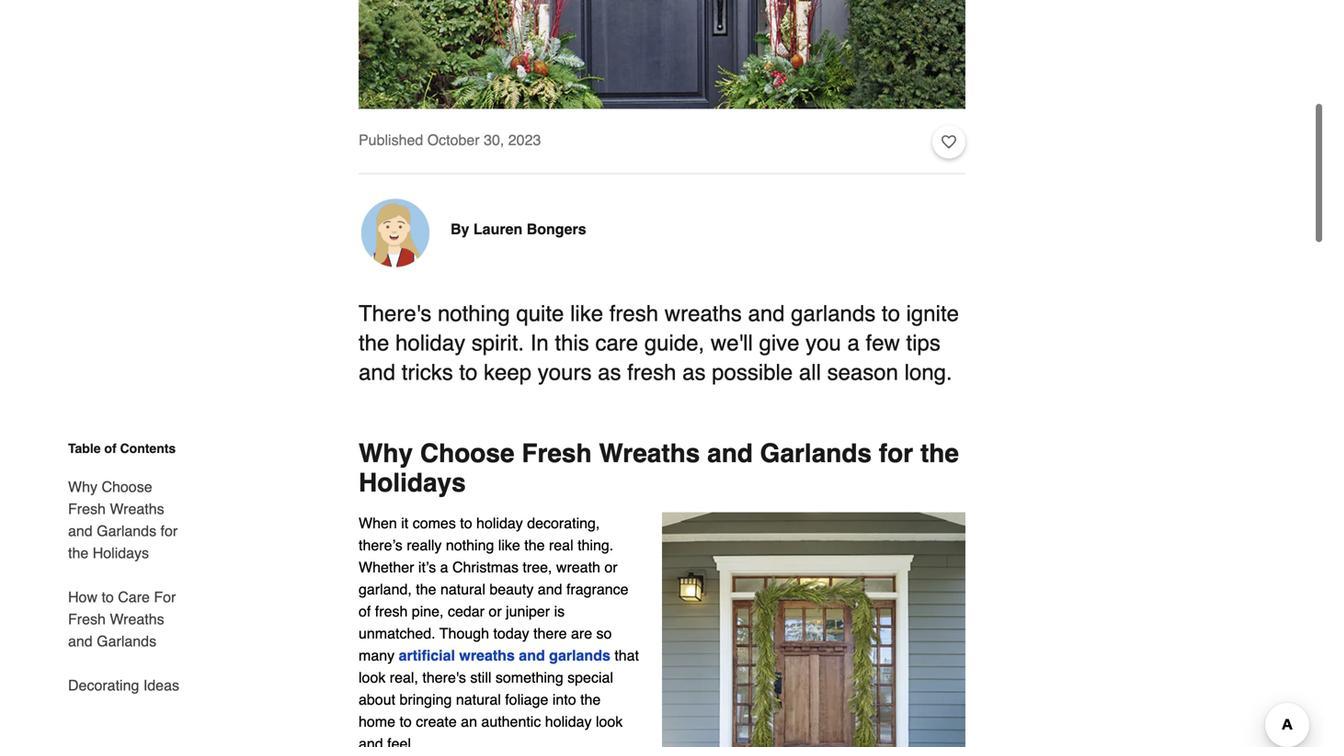 Task type: locate. For each thing, give the bounding box(es) containing it.
0 vertical spatial look
[[359, 668, 386, 685]]

0 horizontal spatial holidays
[[93, 543, 149, 560]]

or up the today
[[489, 602, 502, 619]]

as
[[598, 358, 621, 384], [683, 358, 706, 384]]

holiday inside there's nothing quite like fresh wreaths and garlands to ignite the holiday spirit. in this care guide, we'll give you a few tips and tricks to keep yours as fresh as possible all season long.
[[396, 329, 466, 354]]

1 vertical spatial natural
[[456, 690, 501, 707]]

1 vertical spatial of
[[359, 602, 371, 619]]

1 horizontal spatial garlands
[[791, 300, 876, 325]]

it's
[[419, 558, 436, 575]]

for
[[879, 438, 914, 467], [161, 521, 178, 538]]

1 as from the left
[[598, 358, 621, 384]]

contents
[[120, 440, 176, 454]]

natural up cedar on the bottom of the page
[[441, 580, 486, 597]]

1 vertical spatial nothing
[[446, 536, 494, 553]]

whether
[[359, 558, 414, 575]]

0 vertical spatial nothing
[[438, 300, 510, 325]]

why choose fresh wreaths and garlands for the holidays link
[[68, 464, 191, 574]]

1 horizontal spatial look
[[596, 712, 623, 729]]

holidays up it on the bottom of the page
[[359, 467, 466, 496]]

fresh up unmatched.
[[375, 602, 408, 619]]

1 horizontal spatial holidays
[[359, 467, 466, 496]]

garlands
[[761, 438, 872, 467], [97, 521, 156, 538], [97, 632, 156, 649]]

to left keep
[[459, 358, 478, 384]]

the inside that look real, there's still something special about bringing natural foliage into the home to create an authentic holiday look and feel.
[[581, 690, 601, 707]]

care
[[596, 329, 639, 354]]

in
[[531, 329, 549, 354]]

and down possible
[[708, 438, 753, 467]]

wreaths up still
[[459, 646, 515, 663]]

garlands down are
[[549, 646, 611, 663]]

and
[[748, 300, 785, 325], [359, 358, 396, 384], [708, 438, 753, 467], [68, 521, 93, 538], [538, 580, 563, 597], [68, 632, 93, 649], [519, 646, 545, 663], [359, 734, 383, 748]]

0 vertical spatial wreaths
[[665, 300, 742, 325]]

tricks
[[402, 358, 453, 384]]

why inside why choose fresh wreaths and garlands for the holidays link
[[68, 477, 98, 494]]

0 horizontal spatial as
[[598, 358, 621, 384]]

1 vertical spatial holiday
[[477, 513, 523, 531]]

0 vertical spatial of
[[104, 440, 117, 454]]

2 vertical spatial fresh
[[375, 602, 408, 619]]

garlands
[[791, 300, 876, 325], [549, 646, 611, 663]]

1 horizontal spatial choose
[[420, 438, 515, 467]]

and up how
[[68, 521, 93, 538]]

guide,
[[645, 329, 705, 354]]

there's
[[423, 668, 466, 685]]

1 vertical spatial wreaths
[[110, 499, 164, 516]]

1 vertical spatial like
[[498, 536, 521, 553]]

1 vertical spatial or
[[489, 602, 502, 619]]

look
[[359, 668, 386, 685], [596, 712, 623, 729]]

the up how
[[68, 543, 89, 560]]

0 vertical spatial like
[[570, 300, 604, 325]]

1 horizontal spatial holiday
[[477, 513, 523, 531]]

few
[[866, 329, 901, 354]]

natural
[[441, 580, 486, 597], [456, 690, 501, 707]]

1 horizontal spatial as
[[683, 358, 706, 384]]

choose down table of contents
[[102, 477, 152, 494]]

0 horizontal spatial holiday
[[396, 329, 466, 354]]

heart outline image
[[942, 130, 957, 151]]

or
[[605, 558, 618, 575], [489, 602, 502, 619]]

ideas
[[143, 676, 179, 693]]

that look real, there's still something special about bringing natural foliage into the home to create an authentic holiday look and feel.
[[359, 646, 639, 748]]

authentic
[[482, 712, 541, 729]]

to right comes
[[460, 513, 472, 531]]

comes
[[413, 513, 456, 531]]

fresh up care
[[610, 300, 659, 325]]

and up give
[[748, 300, 785, 325]]

wreaths up we'll at top right
[[665, 300, 742, 325]]

to inside that look real, there's still something special about bringing natural foliage into the home to create an authentic holiday look and feel.
[[400, 712, 412, 729]]

garlands inside the how to care for fresh wreaths and garlands
[[97, 632, 156, 649]]

or up fragrance
[[605, 558, 618, 575]]

a
[[848, 329, 860, 354], [440, 558, 449, 575]]

2 horizontal spatial holiday
[[545, 712, 592, 729]]

0 vertical spatial garlands
[[761, 438, 872, 467]]

nothing up spirit.
[[438, 300, 510, 325]]

0 vertical spatial why
[[359, 438, 413, 467]]

0 horizontal spatial look
[[359, 668, 386, 685]]

fresh down how
[[68, 609, 106, 627]]

the
[[359, 329, 389, 354], [921, 438, 959, 467], [525, 536, 545, 553], [68, 543, 89, 560], [416, 580, 437, 597], [581, 690, 601, 707]]

of right table
[[104, 440, 117, 454]]

0 horizontal spatial wreaths
[[459, 646, 515, 663]]

1 horizontal spatial why choose fresh wreaths and garlands for the holidays
[[359, 438, 959, 496]]

when
[[359, 513, 397, 531]]

spirit.
[[472, 329, 524, 354]]

1 horizontal spatial a
[[848, 329, 860, 354]]

many
[[359, 646, 395, 663]]

look down many
[[359, 668, 386, 685]]

why
[[359, 438, 413, 467], [68, 477, 98, 494]]

it
[[401, 513, 409, 531]]

bongers
[[527, 219, 587, 236]]

and down how
[[68, 632, 93, 649]]

1 vertical spatial garlands
[[549, 646, 611, 663]]

fresh inside the how to care for fresh wreaths and garlands
[[68, 609, 106, 627]]

give
[[759, 329, 800, 354]]

look down special
[[596, 712, 623, 729]]

for down long.
[[879, 438, 914, 467]]

table of contents
[[68, 440, 176, 454]]

like
[[570, 300, 604, 325], [498, 536, 521, 553]]

0 vertical spatial or
[[605, 558, 618, 575]]

1 vertical spatial choose
[[102, 477, 152, 494]]

to up feel.
[[400, 712, 412, 729]]

2023
[[509, 130, 541, 147]]

pine,
[[412, 602, 444, 619]]

choose up comes
[[420, 438, 515, 467]]

lauren bongers image
[[359, 195, 432, 268]]

fresh down table
[[68, 499, 106, 516]]

foliage
[[505, 690, 549, 707]]

holiday up the tricks
[[396, 329, 466, 354]]

0 horizontal spatial of
[[104, 440, 117, 454]]

of down the garland,
[[359, 602, 371, 619]]

a left few
[[848, 329, 860, 354]]

garlands up you on the right
[[791, 300, 876, 325]]

for up for
[[161, 521, 178, 538]]

0 vertical spatial garlands
[[791, 300, 876, 325]]

like up this
[[570, 300, 604, 325]]

garlands up decorating ideas link
[[97, 632, 156, 649]]

holiday down "into"
[[545, 712, 592, 729]]

2 as from the left
[[683, 358, 706, 384]]

garlands up care
[[97, 521, 156, 538]]

published
[[359, 130, 423, 147]]

1 vertical spatial holidays
[[93, 543, 149, 560]]

2 vertical spatial wreaths
[[110, 609, 164, 627]]

bringing
[[400, 690, 452, 707]]

fresh
[[522, 438, 592, 467], [68, 499, 106, 516], [68, 609, 106, 627]]

0 vertical spatial for
[[879, 438, 914, 467]]

0 vertical spatial a
[[848, 329, 860, 354]]

holiday
[[396, 329, 466, 354], [477, 513, 523, 531], [545, 712, 592, 729]]

a inside there's nothing quite like fresh wreaths and garlands to ignite the holiday spirit. in this care guide, we'll give you a few tips and tricks to keep yours as fresh as possible all season long.
[[848, 329, 860, 354]]

nothing up christmas
[[446, 536, 494, 553]]

0 horizontal spatial choose
[[102, 477, 152, 494]]

of
[[104, 440, 117, 454], [359, 602, 371, 619]]

a navy blue door on a brick home decorated with a fresh wreath and garland. image
[[359, 0, 966, 107]]

2 vertical spatial holiday
[[545, 712, 592, 729]]

you
[[806, 329, 842, 354]]

like inside there's nothing quite like fresh wreaths and garlands to ignite the holiday spirit. in this care guide, we'll give you a few tips and tricks to keep yours as fresh as possible all season long.
[[570, 300, 604, 325]]

0 vertical spatial holidays
[[359, 467, 466, 496]]

by lauren bongers
[[451, 219, 587, 236]]

1 vertical spatial wreaths
[[459, 646, 515, 663]]

the down special
[[581, 690, 601, 707]]

special
[[568, 668, 614, 685]]

holiday up christmas
[[477, 513, 523, 531]]

the up tree, on the left of page
[[525, 536, 545, 553]]

by
[[451, 219, 470, 236]]

holiday inside that look real, there's still something special about bringing natural foliage into the home to create an authentic holiday look and feel.
[[545, 712, 592, 729]]

the inside table of contents "element"
[[68, 543, 89, 560]]

a right it's
[[440, 558, 449, 575]]

0 vertical spatial natural
[[441, 580, 486, 597]]

to right how
[[102, 587, 114, 604]]

of inside "element"
[[104, 440, 117, 454]]

1 vertical spatial a
[[440, 558, 449, 575]]

like inside when it comes to holiday decorating, there's really nothing like the real thing. whether it's a christmas tree, wreath or garland, the natural beauty and fragrance of fresh pine, cedar or juniper is unmatched. though today there are so many
[[498, 536, 521, 553]]

still
[[470, 668, 492, 685]]

as down guide,
[[683, 358, 706, 384]]

artificial wreaths and garlands link
[[399, 646, 611, 663]]

0 horizontal spatial a
[[440, 558, 449, 575]]

why down table
[[68, 477, 98, 494]]

holidays up care
[[93, 543, 149, 560]]

0 horizontal spatial why choose fresh wreaths and garlands for the holidays
[[68, 477, 178, 560]]

beauty
[[490, 580, 534, 597]]

1 vertical spatial why
[[68, 477, 98, 494]]

unmatched.
[[359, 624, 436, 641]]

decorating ideas link
[[68, 662, 179, 695]]

1 horizontal spatial wreaths
[[665, 300, 742, 325]]

holidays
[[359, 467, 466, 496], [93, 543, 149, 560]]

why up when
[[359, 438, 413, 467]]

why choose fresh wreaths and garlands for the holidays
[[359, 438, 959, 496], [68, 477, 178, 560]]

to up few
[[882, 300, 901, 325]]

0 horizontal spatial for
[[161, 521, 178, 538]]

wreaths
[[665, 300, 742, 325], [459, 646, 515, 663]]

0 horizontal spatial like
[[498, 536, 521, 553]]

garlands down all
[[761, 438, 872, 467]]

choose
[[420, 438, 515, 467], [102, 477, 152, 494]]

how to care for fresh wreaths and garlands link
[[68, 574, 191, 662]]

into
[[553, 690, 576, 707]]

and up something
[[519, 646, 545, 663]]

natural down still
[[456, 690, 501, 707]]

0 horizontal spatial why
[[68, 477, 98, 494]]

table of contents element
[[53, 438, 191, 695]]

1 vertical spatial look
[[596, 712, 623, 729]]

that
[[615, 646, 639, 663]]

feel.
[[387, 734, 415, 748]]

fresh down guide,
[[628, 358, 677, 384]]

decorating ideas
[[68, 676, 179, 693]]

there
[[534, 624, 567, 641]]

the down there's
[[359, 329, 389, 354]]

as down care
[[598, 358, 621, 384]]

0 horizontal spatial garlands
[[549, 646, 611, 663]]

fresh up the decorating,
[[522, 438, 592, 467]]

2 vertical spatial garlands
[[97, 632, 156, 649]]

there's
[[359, 536, 403, 553]]

wreaths
[[599, 438, 700, 467], [110, 499, 164, 516], [110, 609, 164, 627]]

0 vertical spatial fresh
[[610, 300, 659, 325]]

1 vertical spatial for
[[161, 521, 178, 538]]

2 vertical spatial fresh
[[68, 609, 106, 627]]

1 horizontal spatial like
[[570, 300, 604, 325]]

and down home
[[359, 734, 383, 748]]

and up "is"
[[538, 580, 563, 597]]

to
[[882, 300, 901, 325], [459, 358, 478, 384], [460, 513, 472, 531], [102, 587, 114, 604], [400, 712, 412, 729]]

like up christmas
[[498, 536, 521, 553]]

nothing inside there's nothing quite like fresh wreaths and garlands to ignite the holiday spirit. in this care guide, we'll give you a few tips and tricks to keep yours as fresh as possible all season long.
[[438, 300, 510, 325]]

nothing
[[438, 300, 510, 325], [446, 536, 494, 553]]

1 horizontal spatial of
[[359, 602, 371, 619]]

ignite
[[907, 300, 960, 325]]

home
[[359, 712, 396, 729]]

0 vertical spatial wreaths
[[599, 438, 700, 467]]

0 vertical spatial holiday
[[396, 329, 466, 354]]



Task type: vqa. For each thing, say whether or not it's contained in the screenshot.
the Fi
no



Task type: describe. For each thing, give the bounding box(es) containing it.
is
[[554, 602, 565, 619]]

october
[[428, 130, 480, 147]]

1 horizontal spatial for
[[879, 438, 914, 467]]

an
[[461, 712, 477, 729]]

why choose fresh wreaths and garlands for the holidays inside table of contents "element"
[[68, 477, 178, 560]]

the inside there's nothing quite like fresh wreaths and garlands to ignite the holiday spirit. in this care guide, we'll give you a few tips and tricks to keep yours as fresh as possible all season long.
[[359, 329, 389, 354]]

nothing inside when it comes to holiday decorating, there's really nothing like the real thing. whether it's a christmas tree, wreath or garland, the natural beauty and fragrance of fresh pine, cedar or juniper is unmatched. though today there are so many
[[446, 536, 494, 553]]

decorating,
[[527, 513, 600, 531]]

how to care for fresh wreaths and garlands
[[68, 587, 176, 649]]

tree,
[[523, 558, 552, 575]]

today
[[494, 624, 530, 641]]

there's
[[359, 300, 432, 325]]

possible
[[712, 358, 793, 384]]

juniper
[[506, 602, 550, 619]]

fragrance
[[567, 580, 629, 597]]

real
[[549, 536, 574, 553]]

holiday inside when it comes to holiday decorating, there's really nothing like the real thing. whether it's a christmas tree, wreath or garland, the natural beauty and fragrance of fresh pine, cedar or juniper is unmatched. though today there are so many
[[477, 513, 523, 531]]

0 vertical spatial choose
[[420, 438, 515, 467]]

and inside when it comes to holiday decorating, there's really nothing like the real thing. whether it's a christmas tree, wreath or garland, the natural beauty and fragrance of fresh pine, cedar or juniper is unmatched. though today there are so many
[[538, 580, 563, 597]]

thing.
[[578, 536, 614, 553]]

all
[[799, 358, 821, 384]]

lauren
[[474, 219, 523, 236]]

and inside that look real, there's still something special about bringing natural foliage into the home to create an authentic holiday look and feel.
[[359, 734, 383, 748]]

the down it's
[[416, 580, 437, 597]]

published october 30, 2023
[[359, 130, 541, 147]]

tips
[[907, 329, 941, 354]]

and left the tricks
[[359, 358, 396, 384]]

fresh inside when it comes to holiday decorating, there's really nothing like the real thing. whether it's a christmas tree, wreath or garland, the natural beauty and fragrance of fresh pine, cedar or juniper is unmatched. though today there are so many
[[375, 602, 408, 619]]

garlands inside there's nothing quite like fresh wreaths and garlands to ignite the holiday spirit. in this care guide, we'll give you a few tips and tricks to keep yours as fresh as possible all season long.
[[791, 300, 876, 325]]

keep
[[484, 358, 532, 384]]

artificial
[[399, 646, 455, 663]]

1 vertical spatial fresh
[[628, 358, 677, 384]]

holidays inside table of contents "element"
[[93, 543, 149, 560]]

and inside why choose fresh wreaths and garlands for the holidays link
[[68, 521, 93, 538]]

wreath
[[556, 558, 601, 575]]

a inside when it comes to holiday decorating, there's really nothing like the real thing. whether it's a christmas tree, wreath or garland, the natural beauty and fragrance of fresh pine, cedar or juniper is unmatched. though today there are so many
[[440, 558, 449, 575]]

1 vertical spatial fresh
[[68, 499, 106, 516]]

so
[[597, 624, 612, 641]]

garland,
[[359, 580, 412, 597]]

really
[[407, 536, 442, 553]]

decorating
[[68, 676, 139, 693]]

a fresh garland hanging around the front door of a craftsman-style home. image
[[662, 511, 966, 748]]

of inside when it comes to holiday decorating, there's really nothing like the real thing. whether it's a christmas tree, wreath or garland, the natural beauty and fragrance of fresh pine, cedar or juniper is unmatched. though today there are so many
[[359, 602, 371, 619]]

for inside table of contents "element"
[[161, 521, 178, 538]]

about
[[359, 690, 396, 707]]

we'll
[[711, 329, 753, 354]]

create
[[416, 712, 457, 729]]

1 vertical spatial garlands
[[97, 521, 156, 538]]

30,
[[484, 130, 504, 147]]

this
[[555, 329, 590, 354]]

artificial wreaths and garlands
[[399, 646, 611, 663]]

table
[[68, 440, 101, 454]]

cedar
[[448, 602, 485, 619]]

quite
[[516, 300, 564, 325]]

are
[[571, 624, 593, 641]]

how
[[68, 587, 98, 604]]

wreaths inside there's nothing quite like fresh wreaths and garlands to ignite the holiday spirit. in this care guide, we'll give you a few tips and tricks to keep yours as fresh as possible all season long.
[[665, 300, 742, 325]]

1 horizontal spatial or
[[605, 558, 618, 575]]

for
[[154, 587, 176, 604]]

when it comes to holiday decorating, there's really nothing like the real thing. whether it's a christmas tree, wreath or garland, the natural beauty and fragrance of fresh pine, cedar or juniper is unmatched. though today there are so many
[[359, 513, 629, 663]]

0 horizontal spatial or
[[489, 602, 502, 619]]

to inside the how to care for fresh wreaths and garlands
[[102, 587, 114, 604]]

1 horizontal spatial why
[[359, 438, 413, 467]]

season
[[828, 358, 899, 384]]

real,
[[390, 668, 419, 685]]

there's nothing quite like fresh wreaths and garlands to ignite the holiday spirit. in this care guide, we'll give you a few tips and tricks to keep yours as fresh as possible all season long.
[[359, 300, 960, 384]]

long.
[[905, 358, 953, 384]]

something
[[496, 668, 564, 685]]

christmas
[[453, 558, 519, 575]]

the down long.
[[921, 438, 959, 467]]

though
[[440, 624, 489, 641]]

care
[[118, 587, 150, 604]]

and inside the how to care for fresh wreaths and garlands
[[68, 632, 93, 649]]

wreaths inside the how to care for fresh wreaths and garlands
[[110, 609, 164, 627]]

natural inside that look real, there's still something special about bringing natural foliage into the home to create an authentic holiday look and feel.
[[456, 690, 501, 707]]

0 vertical spatial fresh
[[522, 438, 592, 467]]

natural inside when it comes to holiday decorating, there's really nothing like the real thing. whether it's a christmas tree, wreath or garland, the natural beauty and fragrance of fresh pine, cedar or juniper is unmatched. though today there are so many
[[441, 580, 486, 597]]

yours
[[538, 358, 592, 384]]

choose inside table of contents "element"
[[102, 477, 152, 494]]

to inside when it comes to holiday decorating, there's really nothing like the real thing. whether it's a christmas tree, wreath or garland, the natural beauty and fragrance of fresh pine, cedar or juniper is unmatched. though today there are so many
[[460, 513, 472, 531]]



